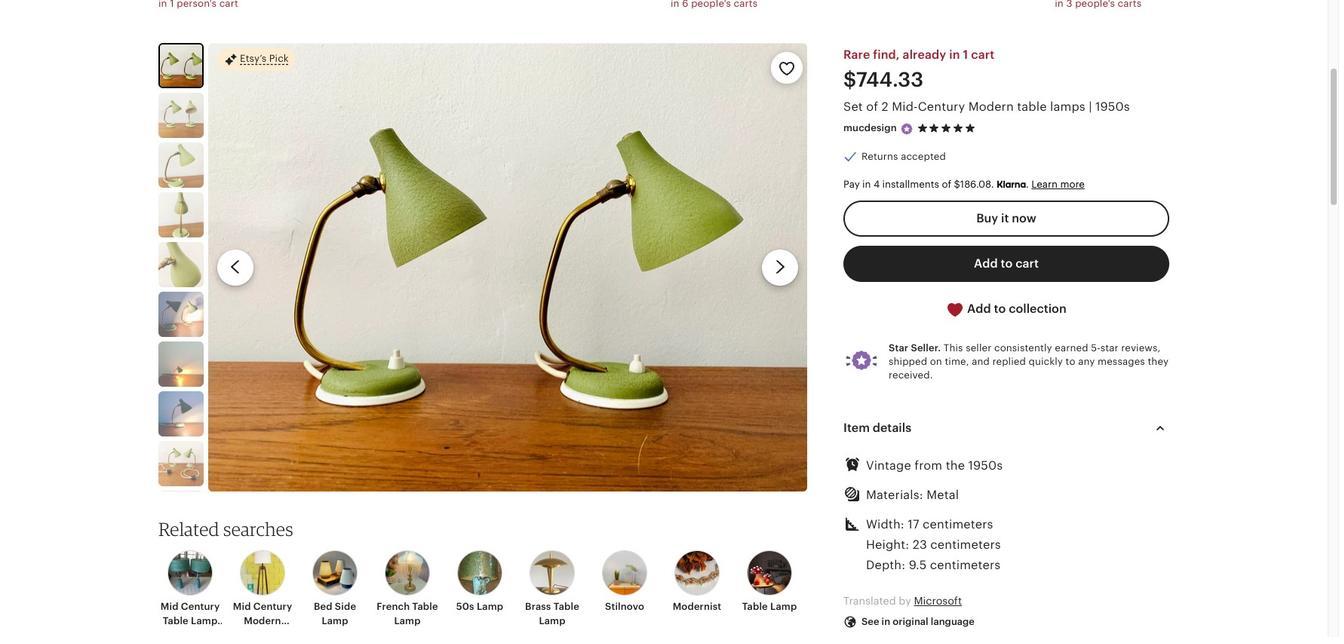 Task type: vqa. For each thing, say whether or not it's contained in the screenshot.
the rightmost Stand
no



Task type: describe. For each thing, give the bounding box(es) containing it.
to for collection
[[994, 303, 1006, 316]]

1 vertical spatial of
[[942, 179, 952, 190]]

1
[[963, 48, 968, 61]]

17
[[908, 518, 920, 531]]

french
[[377, 602, 410, 613]]

rare find, already in 1 cart $744.33
[[844, 48, 995, 91]]

50s
[[456, 602, 474, 613]]

already
[[903, 48, 946, 61]]

centimeters for width: 17 centimeters
[[923, 518, 993, 531]]

item details
[[844, 422, 912, 434]]

width: 17 centimeters
[[866, 518, 993, 531]]

details
[[873, 422, 912, 434]]

lamp inside bed side lamp
[[322, 615, 348, 627]]

pair
[[181, 629, 199, 638]]

the
[[946, 459, 965, 472]]

buy
[[976, 212, 998, 225]]

9.5
[[909, 559, 927, 572]]

messages
[[1098, 356, 1145, 368]]

mid for modern
[[233, 602, 251, 613]]

add for add to collection
[[967, 303, 991, 316]]

0 horizontal spatial of
[[866, 100, 878, 113]]

mid century table lamp pair
[[161, 602, 220, 638]]

more
[[1060, 179, 1085, 190]]

side
[[335, 602, 356, 613]]

stilnovo
[[605, 602, 644, 613]]

5-
[[1091, 343, 1101, 354]]

lamps
[[1050, 100, 1086, 113]]

century for mid century table lamp pair
[[181, 602, 220, 613]]

floor
[[236, 629, 260, 638]]

returns accepted
[[862, 151, 946, 162]]

add for add to cart
[[974, 258, 998, 270]]

item
[[844, 422, 870, 434]]

set of 2 mid-century modern table lamps 1950s image 3 image
[[158, 143, 204, 188]]

see in original language
[[862, 617, 975, 628]]

mucdesign link
[[844, 122, 897, 134]]

replied
[[993, 356, 1026, 368]]

23
[[913, 539, 927, 552]]

vintage
[[866, 459, 911, 472]]

bed side lamp link
[[303, 551, 367, 628]]

materials: metal
[[866, 489, 959, 502]]

table lamp
[[742, 602, 797, 613]]

received.
[[889, 370, 933, 381]]

french table lamp
[[377, 602, 438, 627]]

collection
[[1009, 303, 1067, 316]]

lamp inside the mid century table lamp pair
[[191, 615, 218, 627]]

mid century modern floor lamp
[[233, 602, 292, 638]]

.
[[1026, 179, 1029, 190]]

in for installments
[[862, 179, 871, 190]]

2
[[882, 100, 889, 113]]

this seller consistently earned 5-star reviews, shipped on time, and replied quickly to any messages they received.
[[889, 343, 1169, 381]]

in inside "rare find, already in 1 cart $744.33"
[[949, 48, 960, 61]]

on
[[930, 356, 942, 368]]

find,
[[873, 48, 900, 61]]

set of 2 mid-century modern table lamps 1950s image 8 image
[[158, 392, 204, 437]]

centimeters for depth: 9.5 centimeters
[[930, 559, 1001, 572]]

seller.
[[911, 343, 941, 354]]

add to cart button
[[844, 246, 1170, 282]]

50s lamp link
[[448, 551, 512, 615]]

in for language
[[882, 617, 890, 628]]

star seller.
[[889, 343, 941, 354]]

set of 2 mid-century modern table lamps 1950s image 6 image
[[158, 292, 204, 337]]

brass
[[525, 602, 551, 613]]

this
[[944, 343, 963, 354]]

pay
[[844, 179, 860, 190]]

etsy's pick
[[240, 53, 289, 64]]

|
[[1089, 100, 1092, 113]]

rare
[[844, 48, 870, 61]]

translated by microsoft
[[844, 595, 962, 607]]

mid century modern floor lamp link
[[231, 551, 294, 638]]

table lamp link
[[738, 551, 801, 615]]

bed side lamp
[[314, 602, 356, 627]]

set of 2 mid-century modern table lamps 1950s image 9 image
[[158, 441, 204, 487]]

mid-
[[892, 100, 918, 113]]

4
[[874, 179, 880, 190]]

mucdesign
[[844, 122, 897, 134]]

1 vertical spatial 1950s
[[968, 459, 1003, 472]]

modernist
[[673, 602, 722, 613]]

to for cart
[[1001, 258, 1013, 270]]

accepted
[[901, 151, 946, 162]]

0 horizontal spatial set of 2 mid-century modern table lamps 1950s image 1 image
[[160, 44, 202, 87]]

pick
[[269, 53, 289, 64]]

related
[[158, 519, 219, 541]]

now
[[1012, 212, 1037, 225]]

vintage from the 1950s
[[866, 459, 1003, 472]]

etsy's
[[240, 53, 266, 64]]

french table lamp link
[[376, 551, 439, 628]]

century for mid century modern floor lamp
[[253, 602, 292, 613]]

pay in 4 installments of $186.08. klarna . learn more
[[844, 179, 1085, 190]]

table inside brass table lamp
[[554, 602, 579, 613]]



Task type: locate. For each thing, give the bounding box(es) containing it.
microsoft
[[914, 595, 962, 607]]

width:
[[866, 518, 905, 531]]

to inside this seller consistently earned 5-star reviews, shipped on time, and replied quickly to any messages they received.
[[1066, 356, 1076, 368]]

set of 2 mid-century modern table lamps 1950s image 7 image
[[158, 342, 204, 387]]

in left 4
[[862, 179, 871, 190]]

related searches region
[[140, 519, 821, 638]]

any
[[1078, 356, 1095, 368]]

century up the 'floor'
[[253, 602, 292, 613]]

learn more button
[[1032, 179, 1085, 190]]

buy it now
[[976, 212, 1037, 225]]

and
[[972, 356, 990, 368]]

1 horizontal spatial 1950s
[[1096, 100, 1130, 113]]

klarna
[[997, 179, 1026, 190]]

time,
[[945, 356, 969, 368]]

1 mid from the left
[[161, 602, 179, 613]]

1950s right |
[[1096, 100, 1130, 113]]

mid for table
[[161, 602, 179, 613]]

to down buy it now button
[[1001, 258, 1013, 270]]

add down buy
[[974, 258, 998, 270]]

modern left table
[[969, 100, 1014, 113]]

1 vertical spatial to
[[994, 303, 1006, 316]]

1 horizontal spatial modern
[[969, 100, 1014, 113]]

0 vertical spatial modern
[[969, 100, 1014, 113]]

add inside button
[[974, 258, 998, 270]]

microsoft link
[[914, 595, 962, 607]]

0 vertical spatial in
[[949, 48, 960, 61]]

50s lamp
[[456, 602, 503, 613]]

seller
[[966, 343, 992, 354]]

1 horizontal spatial mid
[[233, 602, 251, 613]]

modern up the 'floor'
[[244, 615, 281, 627]]

brass table lamp link
[[521, 551, 584, 628]]

0 horizontal spatial mid
[[161, 602, 179, 613]]

set of 2 mid-century modern table lamps 1950s image 1 image
[[208, 43, 807, 492], [160, 44, 202, 87]]

they
[[1148, 356, 1169, 368]]

modern
[[969, 100, 1014, 113], [244, 615, 281, 627]]

table up pair
[[163, 615, 188, 627]]

1 horizontal spatial in
[[882, 617, 890, 628]]

1 vertical spatial add
[[967, 303, 991, 316]]

add up the seller
[[967, 303, 991, 316]]

modern inside mid century modern floor lamp
[[244, 615, 281, 627]]

table inside the mid century table lamp pair
[[163, 615, 188, 627]]

depth:
[[866, 559, 906, 572]]

add to collection
[[964, 303, 1067, 316]]

add
[[974, 258, 998, 270], [967, 303, 991, 316]]

translated
[[844, 595, 896, 607]]

century
[[918, 100, 965, 113], [181, 602, 220, 613], [253, 602, 292, 613]]

0 vertical spatial centimeters
[[923, 518, 993, 531]]

0 vertical spatial 1950s
[[1096, 100, 1130, 113]]

in left 1
[[949, 48, 960, 61]]

add to collection button
[[844, 291, 1170, 328]]

lamp inside 'link'
[[770, 602, 797, 613]]

cart inside button
[[1016, 258, 1039, 270]]

0 vertical spatial add
[[974, 258, 998, 270]]

cart right 1
[[971, 48, 995, 61]]

1 vertical spatial centimeters
[[931, 539, 1001, 552]]

to
[[1001, 258, 1013, 270], [994, 303, 1006, 316], [1066, 356, 1076, 368]]

2 vertical spatial centimeters
[[930, 559, 1001, 572]]

1 vertical spatial modern
[[244, 615, 281, 627]]

materials:
[[866, 489, 923, 502]]

reviews,
[[1121, 343, 1161, 354]]

0 vertical spatial cart
[[971, 48, 995, 61]]

shipped
[[889, 356, 927, 368]]

metal
[[927, 489, 959, 502]]

table right brass
[[554, 602, 579, 613]]

star
[[889, 343, 909, 354]]

lamp inside french table lamp
[[394, 615, 421, 627]]

0 horizontal spatial cart
[[971, 48, 995, 61]]

0 horizontal spatial modern
[[244, 615, 281, 627]]

1 horizontal spatial cart
[[1016, 258, 1039, 270]]

cart
[[971, 48, 995, 61], [1016, 258, 1039, 270]]

mid
[[161, 602, 179, 613], [233, 602, 251, 613]]

0 vertical spatial to
[[1001, 258, 1013, 270]]

brass table lamp
[[525, 602, 579, 627]]

quickly
[[1029, 356, 1063, 368]]

set of 2 mid-century modern table lamps 1950s image 2 image
[[158, 93, 204, 138]]

cart down now
[[1016, 258, 1039, 270]]

of left $186.08.
[[942, 179, 952, 190]]

mid century table lamp pair link
[[158, 551, 222, 638]]

centimeters
[[923, 518, 993, 531], [931, 539, 1001, 552], [930, 559, 1001, 572]]

modernist link
[[665, 551, 729, 615]]

mid inside the mid century table lamp pair
[[161, 602, 179, 613]]

language
[[931, 617, 975, 628]]

it
[[1001, 212, 1009, 225]]

installments
[[882, 179, 939, 190]]

learn
[[1032, 179, 1058, 190]]

height: 23 centimeters
[[866, 539, 1001, 552]]

centimeters down height: 23 centimeters
[[930, 559, 1001, 572]]

centimeters up height: 23 centimeters
[[923, 518, 993, 531]]

consistently
[[994, 343, 1052, 354]]

set
[[844, 100, 863, 113]]

add inside button
[[967, 303, 991, 316]]

in right the see
[[882, 617, 890, 628]]

2 mid from the left
[[233, 602, 251, 613]]

searches
[[223, 519, 293, 541]]

to left collection
[[994, 303, 1006, 316]]

depth: 9.5 centimeters
[[866, 559, 1001, 572]]

mid inside mid century modern floor lamp
[[233, 602, 251, 613]]

from
[[915, 459, 943, 472]]

0 horizontal spatial century
[[181, 602, 220, 613]]

century inside mid century modern floor lamp
[[253, 602, 292, 613]]

lamp
[[477, 602, 503, 613], [770, 602, 797, 613], [191, 615, 218, 627], [322, 615, 348, 627], [394, 615, 421, 627], [539, 615, 566, 627], [263, 629, 289, 638]]

1 horizontal spatial set of 2 mid-century modern table lamps 1950s image 1 image
[[208, 43, 807, 492]]

height:
[[866, 539, 909, 552]]

0 horizontal spatial in
[[862, 179, 871, 190]]

centimeters for height: 23 centimeters
[[931, 539, 1001, 552]]

table right "french"
[[412, 602, 438, 613]]

table inside french table lamp
[[412, 602, 438, 613]]

returns
[[862, 151, 898, 162]]

of
[[866, 100, 878, 113], [942, 179, 952, 190]]

related searches
[[158, 519, 293, 541]]

1 vertical spatial cart
[[1016, 258, 1039, 270]]

1 vertical spatial in
[[862, 179, 871, 190]]

cart inside "rare find, already in 1 cart $744.33"
[[971, 48, 995, 61]]

1950s right the
[[968, 459, 1003, 472]]

table
[[412, 602, 438, 613], [554, 602, 579, 613], [742, 602, 768, 613], [163, 615, 188, 627]]

stilnovo link
[[593, 551, 656, 615]]

of left 2 on the top right of page
[[866, 100, 878, 113]]

to down earned
[[1066, 356, 1076, 368]]

2 vertical spatial in
[[882, 617, 890, 628]]

star_seller image
[[900, 122, 914, 135]]

1 horizontal spatial of
[[942, 179, 952, 190]]

original
[[893, 617, 929, 628]]

lamp inside mid century modern floor lamp
[[263, 629, 289, 638]]

set of 2 mid-century modern table lamps 1950s image 5 image
[[158, 242, 204, 287]]

to inside button
[[994, 303, 1006, 316]]

1 horizontal spatial century
[[253, 602, 292, 613]]

1950s
[[1096, 100, 1130, 113], [968, 459, 1003, 472]]

to inside button
[[1001, 258, 1013, 270]]

table inside 'link'
[[742, 602, 768, 613]]

century inside the mid century table lamp pair
[[181, 602, 220, 613]]

in
[[949, 48, 960, 61], [862, 179, 871, 190], [882, 617, 890, 628]]

add to cart
[[974, 258, 1039, 270]]

century up pair
[[181, 602, 220, 613]]

centimeters up depth: 9.5 centimeters
[[931, 539, 1001, 552]]

century down "rare find, already in 1 cart $744.33"
[[918, 100, 965, 113]]

2 horizontal spatial century
[[918, 100, 965, 113]]

set of 2 mid-century modern table lamps 1950s image 4 image
[[158, 192, 204, 238]]

2 horizontal spatial in
[[949, 48, 960, 61]]

table right "modernist"
[[742, 602, 768, 613]]

star
[[1101, 343, 1119, 354]]

0 vertical spatial of
[[866, 100, 878, 113]]

2 vertical spatial to
[[1066, 356, 1076, 368]]

$744.33
[[844, 69, 924, 91]]

bed
[[314, 602, 332, 613]]

see in original language link
[[832, 609, 986, 637]]

earned
[[1055, 343, 1089, 354]]

$186.08.
[[954, 179, 994, 190]]

0 horizontal spatial 1950s
[[968, 459, 1003, 472]]

lamp inside brass table lamp
[[539, 615, 566, 627]]

table
[[1017, 100, 1047, 113]]



